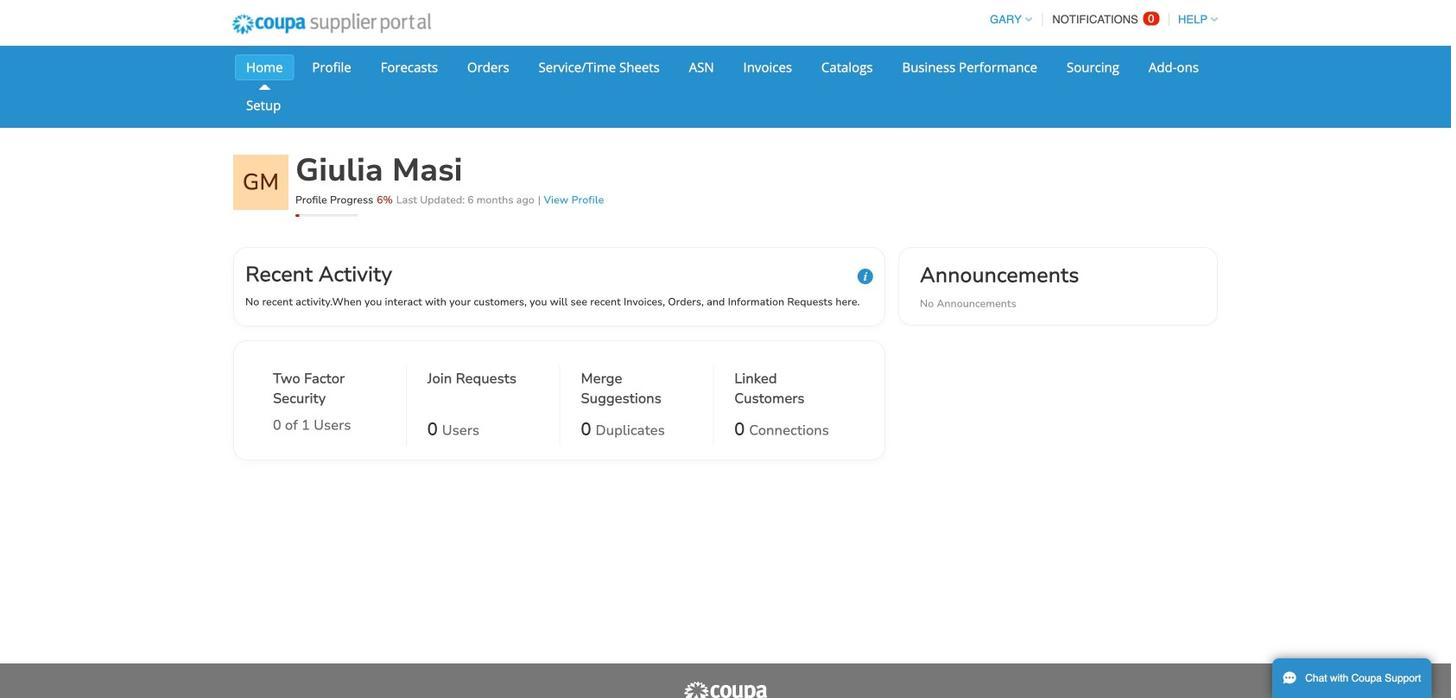 Task type: describe. For each thing, give the bounding box(es) containing it.
0 vertical spatial coupa supplier portal image
[[220, 3, 443, 46]]

gm image
[[233, 155, 289, 210]]



Task type: vqa. For each thing, say whether or not it's contained in the screenshot.
leftmost Coupa Supplier Portal IMAGE
yes



Task type: locate. For each thing, give the bounding box(es) containing it.
additional information image
[[858, 269, 874, 284]]

1 vertical spatial coupa supplier portal image
[[683, 681, 769, 698]]

coupa supplier portal image
[[220, 3, 443, 46], [683, 681, 769, 698]]

1 horizontal spatial coupa supplier portal image
[[683, 681, 769, 698]]

navigation
[[983, 3, 1219, 36]]

0 horizontal spatial coupa supplier portal image
[[220, 3, 443, 46]]



